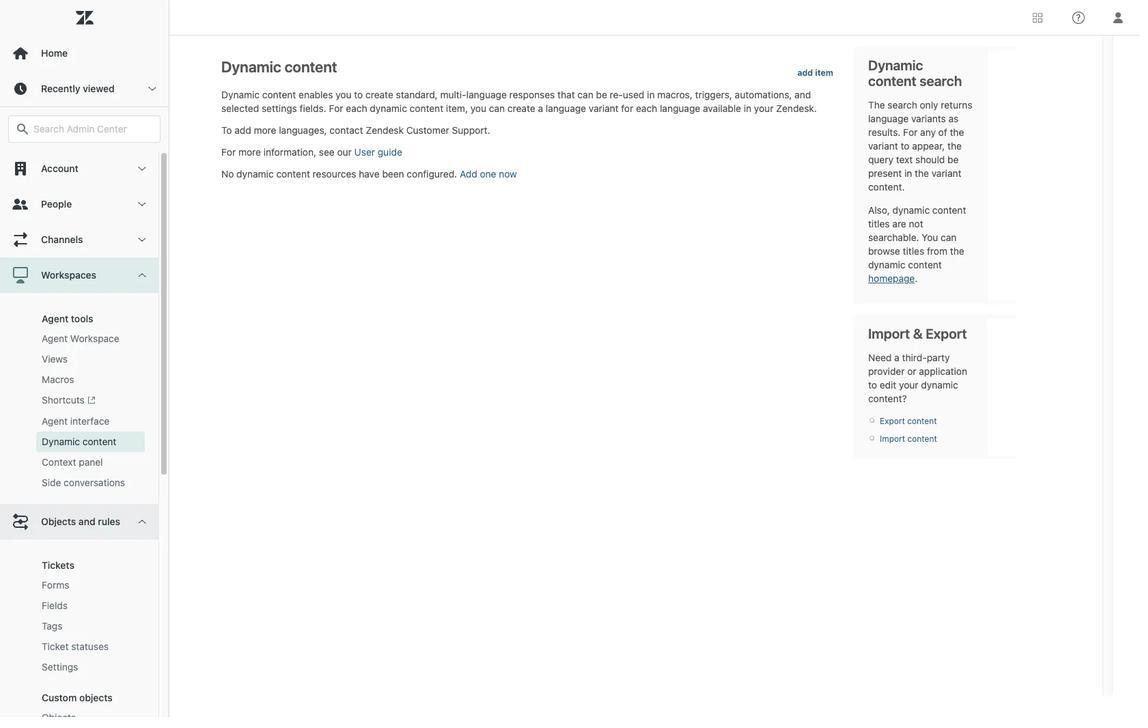 Task type: locate. For each thing, give the bounding box(es) containing it.
2 vertical spatial agent
[[42, 416, 68, 427]]

zendesk products image
[[1033, 13, 1043, 22]]

1 vertical spatial agent
[[42, 333, 68, 344]]

interface
[[70, 416, 110, 427]]

context
[[42, 457, 76, 468]]

and
[[79, 516, 95, 528]]

3 agent from the top
[[42, 416, 68, 427]]

forms link
[[36, 576, 145, 596]]

macros
[[42, 374, 74, 385]]

help image
[[1073, 11, 1085, 24]]

tags element
[[42, 620, 62, 634]]

tree
[[0, 151, 169, 718]]

agent left tools
[[42, 313, 68, 325]]

fields link
[[36, 596, 145, 617]]

agent up the 'views'
[[42, 333, 68, 344]]

none search field inside primary element
[[1, 116, 167, 143]]

tree item
[[0, 258, 159, 505], [0, 505, 159, 718]]

side conversations link
[[36, 473, 145, 494]]

workspaces group
[[0, 293, 159, 505]]

recently viewed button
[[0, 71, 169, 107]]

recently
[[41, 83, 80, 94]]

tree item containing workspaces
[[0, 258, 159, 505]]

workspaces
[[41, 269, 96, 281]]

shortcuts link
[[36, 390, 145, 412]]

people button
[[0, 187, 159, 222]]

2 agent from the top
[[42, 333, 68, 344]]

conversations
[[64, 477, 125, 489]]

agent tools element
[[42, 313, 93, 325]]

agent interface
[[42, 416, 110, 427]]

ticket statuses
[[42, 641, 109, 653]]

agent up dynamic
[[42, 416, 68, 427]]

ticket statuses link
[[36, 637, 145, 658]]

forms
[[42, 580, 69, 591]]

agent interface link
[[36, 412, 145, 432]]

1 tree item from the top
[[0, 258, 159, 505]]

tree inside primary element
[[0, 151, 169, 718]]

None search field
[[1, 116, 167, 143]]

agent for agent interface
[[42, 416, 68, 427]]

agent
[[42, 313, 68, 325], [42, 333, 68, 344], [42, 416, 68, 427]]

dynamic content link
[[36, 432, 145, 453]]

tree item containing objects and rules
[[0, 505, 159, 718]]

side conversations element
[[42, 477, 125, 490]]

macros link
[[36, 370, 145, 390]]

0 vertical spatial agent
[[42, 313, 68, 325]]

workspaces button
[[0, 258, 159, 293]]

2 tree item from the top
[[0, 505, 159, 718]]

objects and rules group
[[0, 540, 159, 718]]

ticket
[[42, 641, 69, 653]]

panel
[[79, 457, 103, 468]]

settings
[[42, 662, 78, 673]]

recently viewed
[[41, 83, 115, 94]]

1 agent from the top
[[42, 313, 68, 325]]

user menu image
[[1110, 9, 1128, 26]]

views
[[42, 353, 68, 365]]

primary element
[[0, 0, 169, 718]]

Search Admin Center field
[[33, 123, 152, 135]]

custom objects element
[[42, 693, 113, 704]]

agent for agent workspace
[[42, 333, 68, 344]]

agent workspace
[[42, 333, 119, 344]]

shortcuts element
[[42, 394, 95, 408]]

objects and rules
[[41, 516, 120, 528]]

account
[[41, 163, 78, 174]]

tags link
[[36, 617, 145, 637]]

tree containing account
[[0, 151, 169, 718]]

tags
[[42, 621, 62, 632]]

home button
[[0, 36, 169, 71]]



Task type: describe. For each thing, give the bounding box(es) containing it.
viewed
[[83, 83, 115, 94]]

tickets
[[42, 560, 74, 572]]

custom objects
[[42, 693, 113, 704]]

fields
[[42, 600, 68, 612]]

objects
[[41, 516, 76, 528]]

context panel link
[[36, 453, 145, 473]]

objects element
[[42, 712, 76, 718]]

channels button
[[0, 222, 159, 258]]

settings element
[[42, 661, 78, 675]]

home
[[41, 47, 68, 59]]

statuses
[[71, 641, 109, 653]]

fields element
[[42, 600, 68, 613]]

agent workspace link
[[36, 329, 145, 349]]

objects
[[79, 693, 113, 704]]

objects and rules button
[[0, 505, 159, 540]]

agent tools
[[42, 313, 93, 325]]

account button
[[0, 151, 159, 187]]

agent workspace element
[[42, 332, 119, 346]]

dynamic content element
[[42, 436, 116, 449]]

agent interface element
[[42, 415, 110, 429]]

settings link
[[36, 658, 145, 678]]

ticket statuses element
[[42, 641, 109, 654]]

forms element
[[42, 579, 69, 593]]

macros element
[[42, 373, 74, 387]]

views link
[[36, 349, 145, 370]]

side conversations
[[42, 477, 125, 489]]

custom
[[42, 693, 77, 704]]

rules
[[98, 516, 120, 528]]

views element
[[42, 353, 68, 366]]

channels
[[41, 234, 83, 245]]

people
[[41, 198, 72, 210]]

workspace
[[70, 333, 119, 344]]

content
[[83, 436, 116, 448]]

dynamic
[[42, 436, 80, 448]]

agent for agent tools
[[42, 313, 68, 325]]

side
[[42, 477, 61, 489]]

shortcuts
[[42, 394, 85, 406]]

context panel element
[[42, 456, 103, 470]]

tools
[[71, 313, 93, 325]]

context panel
[[42, 457, 103, 468]]

dynamic content
[[42, 436, 116, 448]]

tickets element
[[42, 560, 74, 572]]



Task type: vqa. For each thing, say whether or not it's contained in the screenshot.
the #5
no



